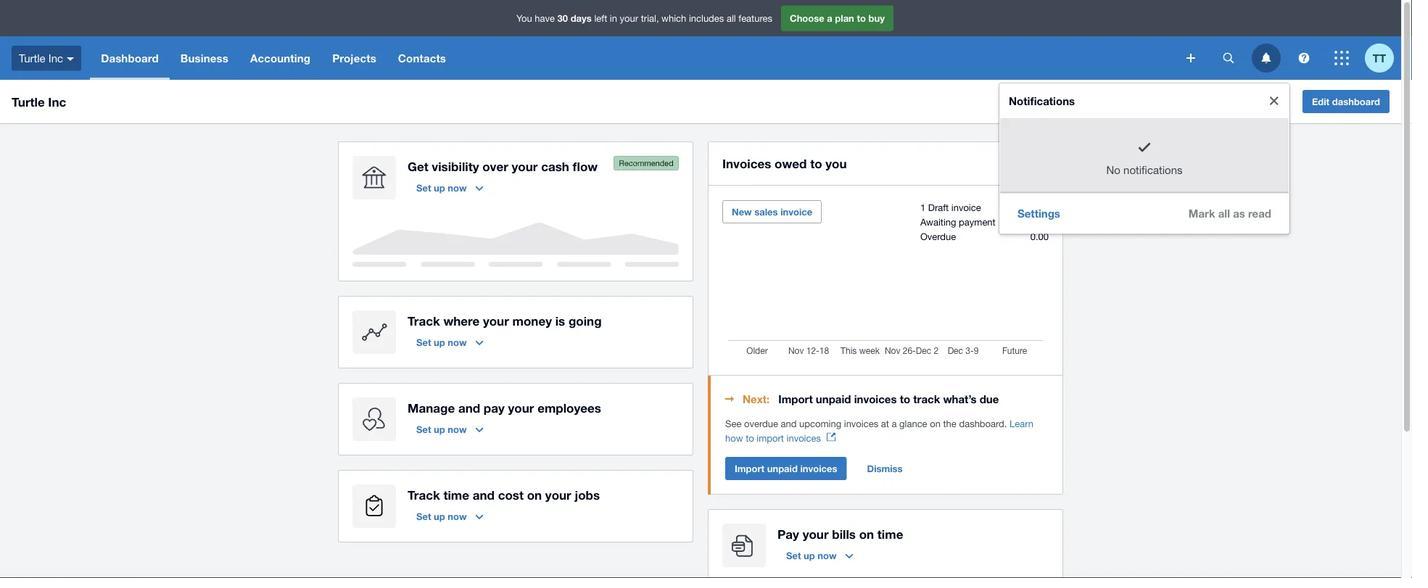 Task type: locate. For each thing, give the bounding box(es) containing it.
0 horizontal spatial invoice
[[781, 206, 813, 217]]

pay
[[484, 401, 505, 415]]

cost
[[498, 488, 524, 502]]

invoice right sales
[[781, 206, 813, 217]]

1 vertical spatial and
[[781, 418, 797, 429]]

svg image inside turtle inc popup button
[[67, 57, 74, 61]]

invoice for 1 draft invoice
[[952, 202, 982, 213]]

up down pay your bills on time
[[804, 550, 815, 561]]

sales
[[755, 206, 778, 217]]

0 vertical spatial 0.00 link
[[1031, 202, 1049, 213]]

due
[[980, 393, 999, 406]]

glance
[[900, 418, 928, 429]]

invoices down opens in a new tab link
[[801, 463, 838, 474]]

choose a plan to buy
[[790, 13, 885, 24]]

1 vertical spatial 0.00
[[1031, 216, 1049, 227]]

set down pay
[[787, 550, 801, 561]]

2 0.00 link from the top
[[1031, 216, 1049, 227]]

navigation
[[90, 36, 1177, 80]]

banner
[[0, 0, 1402, 234]]

and
[[458, 401, 480, 415], [781, 418, 797, 429], [473, 488, 495, 502]]

1 horizontal spatial opens in a new tab image
[[913, 433, 922, 442]]

2 vertical spatial 0.00 link
[[1031, 231, 1049, 242]]

to left track
[[900, 393, 911, 406]]

2 inc from the top
[[48, 94, 66, 109]]

time
[[444, 488, 469, 502], [878, 527, 904, 541]]

up down where
[[434, 337, 445, 348]]

projects
[[332, 52, 376, 65]]

now down track time and cost on your jobs
[[448, 511, 467, 522]]

import up upcoming
[[779, 393, 813, 406]]

1 vertical spatial track
[[408, 488, 440, 502]]

business button
[[170, 36, 239, 80]]

edit
[[1313, 96, 1330, 107]]

1 vertical spatial import
[[735, 463, 765, 474]]

next:
[[743, 393, 770, 406]]

set right track money icon on the bottom of page
[[416, 337, 431, 348]]

set up now button down track time and cost on your jobs
[[408, 505, 492, 528]]

mark
[[1189, 207, 1216, 220]]

0 horizontal spatial import
[[735, 463, 765, 474]]

1 opens in a new tab image from the left
[[827, 433, 836, 442]]

up down visibility
[[434, 182, 445, 193]]

now down manage
[[448, 424, 467, 435]]

1 horizontal spatial unpaid
[[816, 393, 851, 406]]

pay your bills on time
[[778, 527, 904, 541]]

track left where
[[408, 313, 440, 328]]

unpaid up upcoming
[[816, 393, 851, 406]]

1 vertical spatial a
[[892, 418, 897, 429]]

mark all as read
[[1189, 207, 1272, 220]]

invoice inside button
[[781, 206, 813, 217]]

0 vertical spatial track
[[408, 313, 440, 328]]

1 vertical spatial on
[[527, 488, 542, 502]]

to inside banner
[[857, 13, 866, 24]]

1 horizontal spatial import
[[779, 393, 813, 406]]

and left the cost
[[473, 488, 495, 502]]

set for pay your bills on time
[[787, 550, 801, 561]]

all left features
[[727, 13, 736, 24]]

0 vertical spatial time
[[444, 488, 469, 502]]

1 0.00 link from the top
[[1031, 202, 1049, 213]]

track
[[408, 313, 440, 328], [408, 488, 440, 502]]

manage
[[408, 401, 455, 415]]

unpaid
[[816, 393, 851, 406], [768, 463, 798, 474]]

buy
[[869, 13, 885, 24]]

set up now down manage
[[416, 424, 467, 435]]

and up 'import'
[[781, 418, 797, 429]]

turtle
[[19, 52, 45, 64], [12, 94, 45, 109]]

dashboard link
[[90, 36, 170, 80]]

invoices
[[723, 156, 772, 171]]

set up now button down manage
[[408, 418, 492, 441]]

0.00
[[1031, 202, 1049, 213], [1031, 216, 1049, 227], [1031, 231, 1049, 242]]

set up now for manage and pay your employees
[[416, 424, 467, 435]]

invoices owed to you link
[[723, 153, 847, 173]]

you have 30 days left in your trial, which includes all features
[[517, 13, 773, 24]]

all left as in the top of the page
[[1219, 207, 1231, 220]]

0 horizontal spatial opens in a new tab image
[[827, 433, 836, 442]]

new
[[732, 206, 752, 217]]

unpaid inside 'button'
[[768, 463, 798, 474]]

draft
[[929, 202, 949, 213]]

opens in a new tab image down glance
[[913, 433, 922, 442]]

1 inc from the top
[[49, 52, 63, 64]]

mark all as read button
[[1178, 199, 1284, 228]]

up for pay your bills on time
[[804, 550, 815, 561]]

set down manage
[[416, 424, 431, 435]]

read
[[1249, 207, 1272, 220]]

import inside 'button'
[[735, 463, 765, 474]]

1 horizontal spatial invoice
[[952, 202, 982, 213]]

set up now
[[416, 182, 467, 193], [416, 337, 467, 348], [416, 424, 467, 435], [416, 511, 467, 522], [787, 550, 837, 561]]

now down pay your bills on time
[[818, 550, 837, 561]]

on
[[930, 418, 941, 429], [527, 488, 542, 502], [860, 527, 874, 541]]

set right projects icon
[[416, 511, 431, 522]]

a right at
[[892, 418, 897, 429]]

going
[[569, 313, 602, 328]]

1 horizontal spatial svg image
[[1335, 51, 1350, 65]]

0 vertical spatial inc
[[49, 52, 63, 64]]

now for track where your money is going
[[448, 337, 467, 348]]

turtle inc
[[19, 52, 63, 64], [12, 94, 66, 109]]

svg image
[[1224, 53, 1235, 63], [1299, 53, 1310, 63], [1187, 54, 1196, 62], [67, 57, 74, 61]]

set up now button for track where your money is going
[[408, 331, 492, 354]]

2 vertical spatial and
[[473, 488, 495, 502]]

set up now button down pay your bills on time
[[778, 544, 862, 567]]

2 track from the top
[[408, 488, 440, 502]]

turtle inc button
[[0, 36, 90, 80]]

0 vertical spatial 0.00
[[1031, 202, 1049, 213]]

set
[[416, 182, 431, 193], [416, 337, 431, 348], [416, 424, 431, 435], [416, 511, 431, 522], [787, 550, 801, 561]]

set for track where your money is going
[[416, 337, 431, 348]]

see
[[726, 418, 742, 429]]

time right bills on the bottom
[[878, 527, 904, 541]]

your right 'pay'
[[508, 401, 534, 415]]

your inside banner
[[620, 13, 639, 24]]

0 horizontal spatial on
[[527, 488, 542, 502]]

inc inside popup button
[[49, 52, 63, 64]]

2 vertical spatial on
[[860, 527, 874, 541]]

0 vertical spatial turtle inc
[[19, 52, 63, 64]]

overdue link
[[921, 231, 957, 242]]

the
[[944, 418, 957, 429]]

set up now down track time and cost on your jobs
[[416, 511, 467, 522]]

1 track from the top
[[408, 313, 440, 328]]

track right projects icon
[[408, 488, 440, 502]]

group
[[1000, 83, 1290, 234]]

track money icon image
[[353, 311, 396, 354]]

to
[[857, 13, 866, 24], [811, 156, 823, 171], [900, 393, 911, 406], [746, 432, 754, 444]]

money
[[513, 313, 552, 328]]

1 horizontal spatial a
[[892, 418, 897, 429]]

see overdue and upcoming invoices at a glance on the dashboard.
[[726, 418, 1010, 429]]

0.00 link
[[1031, 202, 1049, 213], [1031, 216, 1049, 227], [1031, 231, 1049, 242]]

0 vertical spatial turtle
[[19, 52, 45, 64]]

plan
[[835, 13, 855, 24]]

get
[[408, 159, 429, 173]]

invoices inside 'import unpaid invoices' 'button'
[[801, 463, 838, 474]]

time left the cost
[[444, 488, 469, 502]]

heading
[[726, 390, 1049, 408]]

tt
[[1373, 52, 1387, 65]]

invoice for new sales invoice
[[781, 206, 813, 217]]

now down where
[[448, 337, 467, 348]]

on left the
[[930, 418, 941, 429]]

0 vertical spatial unpaid
[[816, 393, 851, 406]]

1 horizontal spatial time
[[878, 527, 904, 541]]

a left plan
[[827, 13, 833, 24]]

set down "get"
[[416, 182, 431, 193]]

set for manage and pay your employees
[[416, 424, 431, 435]]

your left jobs
[[546, 488, 572, 502]]

a inside banner
[[827, 13, 833, 24]]

group containing notifications
[[1000, 83, 1290, 234]]

up
[[434, 182, 445, 193], [434, 337, 445, 348], [434, 424, 445, 435], [434, 511, 445, 522], [804, 550, 815, 561]]

1 vertical spatial turtle inc
[[12, 94, 66, 109]]

1 vertical spatial 0.00 link
[[1031, 216, 1049, 227]]

all inside mark all as read button
[[1219, 207, 1231, 220]]

and inside panel body document
[[781, 418, 797, 429]]

set up now button down where
[[408, 331, 492, 354]]

your right in
[[620, 13, 639, 24]]

1 vertical spatial unpaid
[[768, 463, 798, 474]]

inc
[[49, 52, 63, 64], [48, 94, 66, 109]]

up for manage and pay your employees
[[434, 424, 445, 435]]

jobs
[[575, 488, 600, 502]]

1 vertical spatial inc
[[48, 94, 66, 109]]

0 horizontal spatial all
[[727, 13, 736, 24]]

navigation containing dashboard
[[90, 36, 1177, 80]]

import for import unpaid invoices
[[735, 463, 765, 474]]

invoices down upcoming
[[787, 432, 821, 444]]

up for track time and cost on your jobs
[[434, 511, 445, 522]]

invoice up awaiting payment link
[[952, 202, 982, 213]]

svg image
[[1335, 51, 1350, 65], [1262, 53, 1272, 63]]

what's
[[944, 393, 977, 406]]

0 vertical spatial a
[[827, 13, 833, 24]]

0 vertical spatial on
[[930, 418, 941, 429]]

1 vertical spatial all
[[1219, 207, 1231, 220]]

2 vertical spatial 0.00
[[1031, 231, 1049, 242]]

import
[[779, 393, 813, 406], [735, 463, 765, 474]]

import unpaid invoices button
[[726, 457, 847, 480]]

edit dashboard
[[1313, 96, 1381, 107]]

set up now down where
[[416, 337, 467, 348]]

your
[[620, 13, 639, 24], [512, 159, 538, 173], [483, 313, 509, 328], [508, 401, 534, 415], [546, 488, 572, 502], [803, 527, 829, 541]]

2 opens in a new tab image from the left
[[913, 433, 922, 442]]

1 horizontal spatial all
[[1219, 207, 1231, 220]]

up down manage
[[434, 424, 445, 435]]

on right bills on the bottom
[[860, 527, 874, 541]]

now down visibility
[[448, 182, 467, 193]]

and left 'pay'
[[458, 401, 480, 415]]

opens in a new tab image
[[827, 433, 836, 442], [913, 433, 922, 442]]

3 0.00 from the top
[[1031, 231, 1049, 242]]

you
[[517, 13, 532, 24]]

0 horizontal spatial unpaid
[[768, 463, 798, 474]]

to right how
[[746, 432, 754, 444]]

1 0.00 from the top
[[1031, 202, 1049, 213]]

0 horizontal spatial time
[[444, 488, 469, 502]]

set up now down pay
[[787, 550, 837, 561]]

2 0.00 from the top
[[1031, 216, 1049, 227]]

invoice
[[952, 202, 982, 213], [781, 206, 813, 217]]

notifications
[[1009, 94, 1075, 107]]

up right projects icon
[[434, 511, 445, 522]]

projects icon image
[[353, 485, 396, 528]]

opens in a new tab image down upcoming
[[827, 433, 836, 442]]

your right over
[[512, 159, 538, 173]]

import down how
[[735, 463, 765, 474]]

2 horizontal spatial on
[[930, 418, 941, 429]]

on right the cost
[[527, 488, 542, 502]]

unpaid down 'import'
[[768, 463, 798, 474]]

all
[[727, 13, 736, 24], [1219, 207, 1231, 220]]

0 horizontal spatial a
[[827, 13, 833, 24]]

0 vertical spatial import
[[779, 393, 813, 406]]

to left buy
[[857, 13, 866, 24]]



Task type: describe. For each thing, give the bounding box(es) containing it.
banking icon image
[[353, 156, 396, 200]]

includes
[[689, 13, 724, 24]]

as
[[1234, 207, 1246, 220]]

now for pay your bills on time
[[818, 550, 837, 561]]

awaiting payment link
[[921, 216, 996, 227]]

you
[[826, 156, 847, 171]]

to inside learn how to import invoices
[[746, 432, 754, 444]]

dashboard.
[[960, 418, 1007, 429]]

track where your money is going
[[408, 313, 602, 328]]

in
[[610, 13, 617, 24]]

1
[[921, 202, 926, 213]]

dismiss button
[[859, 457, 912, 480]]

overdue
[[744, 418, 779, 429]]

invoices owed to you
[[723, 156, 847, 171]]

0.00 for payment
[[1031, 216, 1049, 227]]

invoices up see overdue and upcoming invoices at a glance on the dashboard.
[[855, 393, 897, 406]]

your right where
[[483, 313, 509, 328]]

set up now for pay your bills on time
[[787, 550, 837, 561]]

set up now for track where your money is going
[[416, 337, 467, 348]]

and for see overdue and upcoming invoices at a glance on the dashboard.
[[781, 418, 797, 429]]

banner containing dashboard
[[0, 0, 1402, 234]]

new sales invoice button
[[723, 200, 822, 223]]

set up now down visibility
[[416, 182, 467, 193]]

new sales invoice
[[732, 206, 813, 217]]

how
[[726, 432, 743, 444]]

turtle inside popup button
[[19, 52, 45, 64]]

tt button
[[1366, 36, 1402, 80]]

employees icon image
[[353, 398, 396, 441]]

3 0.00 link from the top
[[1031, 231, 1049, 242]]

features
[[739, 13, 773, 24]]

set for track time and cost on your jobs
[[416, 511, 431, 522]]

contacts button
[[387, 36, 457, 80]]

settings
[[1018, 207, 1061, 220]]

your right pay
[[803, 527, 829, 541]]

0.00 for draft
[[1031, 202, 1049, 213]]

which
[[662, 13, 687, 24]]

track
[[914, 393, 941, 406]]

a inside panel body document
[[892, 418, 897, 429]]

now for track time and cost on your jobs
[[448, 511, 467, 522]]

learn
[[1010, 418, 1034, 429]]

import unpaid invoices to track what's due
[[779, 393, 999, 406]]

get visibility over your cash flow
[[408, 159, 598, 173]]

0 horizontal spatial svg image
[[1262, 53, 1272, 63]]

edit dashboard button
[[1303, 90, 1390, 113]]

payment
[[959, 216, 996, 227]]

up for track where your money is going
[[434, 337, 445, 348]]

turtle inc inside popup button
[[19, 52, 63, 64]]

days
[[571, 13, 592, 24]]

business
[[181, 52, 229, 65]]

awaiting payment
[[921, 216, 996, 227]]

manage and pay your employees
[[408, 401, 601, 415]]

employees
[[538, 401, 601, 415]]

to left you at top
[[811, 156, 823, 171]]

invoices left at
[[844, 418, 879, 429]]

pay
[[778, 527, 800, 541]]

overdue
[[921, 231, 957, 242]]

upcoming
[[800, 418, 842, 429]]

invoices inside learn how to import invoices
[[787, 432, 821, 444]]

on inside panel body document
[[930, 418, 941, 429]]

set up now button for track time and cost on your jobs
[[408, 505, 492, 528]]

owed
[[775, 156, 807, 171]]

bills icon image
[[723, 524, 766, 567]]

30
[[558, 13, 568, 24]]

0.00 link for payment
[[1031, 216, 1049, 227]]

group inside banner
[[1000, 83, 1290, 234]]

track for track time and cost on your jobs
[[408, 488, 440, 502]]

set up now button for pay your bills on time
[[778, 544, 862, 567]]

set up now button down visibility
[[408, 176, 492, 200]]

navigation inside banner
[[90, 36, 1177, 80]]

track for track where your money is going
[[408, 313, 440, 328]]

import
[[757, 432, 784, 444]]

track time and cost on your jobs
[[408, 488, 600, 502]]

opens in a new tab image inside panel body document
[[827, 433, 836, 442]]

over
[[483, 159, 508, 173]]

1 vertical spatial time
[[878, 527, 904, 541]]

import for import unpaid invoices to track what's due
[[779, 393, 813, 406]]

settings button
[[1006, 199, 1072, 228]]

no
[[1107, 164, 1121, 176]]

dismiss
[[867, 463, 903, 474]]

dashboard
[[1333, 96, 1381, 107]]

0 vertical spatial all
[[727, 13, 736, 24]]

now for manage and pay your employees
[[448, 424, 467, 435]]

recommended icon image
[[614, 156, 679, 171]]

bills
[[832, 527, 856, 541]]

banking preview line graph image
[[353, 223, 679, 267]]

unpaid for import unpaid invoices
[[768, 463, 798, 474]]

accounting
[[250, 52, 311, 65]]

flow
[[573, 159, 598, 173]]

contacts
[[398, 52, 446, 65]]

learn how to import invoices
[[726, 418, 1034, 444]]

1 vertical spatial turtle
[[12, 94, 45, 109]]

set up now for track time and cost on your jobs
[[416, 511, 467, 522]]

notifications
[[1124, 164, 1183, 176]]

dashboard
[[101, 52, 159, 65]]

and for track time and cost on your jobs
[[473, 488, 495, 502]]

left
[[595, 13, 608, 24]]

0 vertical spatial and
[[458, 401, 480, 415]]

choose
[[790, 13, 825, 24]]

cash
[[541, 159, 570, 173]]

at
[[881, 418, 890, 429]]

is
[[556, 313, 565, 328]]

import unpaid invoices
[[735, 463, 838, 474]]

1 horizontal spatial on
[[860, 527, 874, 541]]

panel body document
[[726, 416, 1049, 446]]

where
[[444, 313, 480, 328]]

have
[[535, 13, 555, 24]]

1 draft invoice
[[921, 202, 982, 213]]

0.00 link for draft
[[1031, 202, 1049, 213]]

awaiting
[[921, 216, 957, 227]]

unpaid for import unpaid invoices to track what's due
[[816, 393, 851, 406]]

trial,
[[641, 13, 659, 24]]

no notifications
[[1107, 164, 1183, 176]]

opens in a new tab link
[[750, 432, 928, 444]]

to inside heading
[[900, 393, 911, 406]]

projects button
[[322, 36, 387, 80]]

heading containing next:
[[726, 390, 1049, 408]]

accounting button
[[239, 36, 322, 80]]

set up now button for manage and pay your employees
[[408, 418, 492, 441]]

1 draft invoice link
[[921, 202, 982, 213]]



Task type: vqa. For each thing, say whether or not it's contained in the screenshot.
Overflow Menu icon
no



